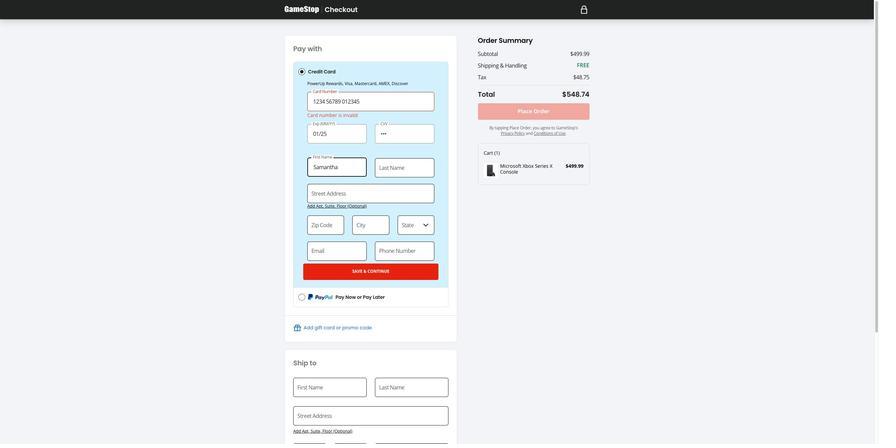 Task type: locate. For each thing, give the bounding box(es) containing it.
None text field
[[307, 124, 367, 144], [375, 158, 435, 178], [307, 184, 435, 203], [307, 216, 344, 235], [353, 216, 389, 235], [293, 378, 367, 397], [293, 407, 449, 426], [307, 124, 367, 144], [375, 158, 435, 178], [307, 184, 435, 203], [307, 216, 344, 235], [353, 216, 389, 235], [293, 378, 367, 397], [293, 407, 449, 426]]

gamestop image
[[285, 5, 319, 14]]

None email field
[[307, 242, 367, 261]]

None password field
[[375, 124, 435, 144]]

None text field
[[307, 92, 435, 111], [307, 158, 367, 177], [375, 378, 449, 397], [293, 444, 326, 445], [334, 444, 367, 445], [307, 92, 435, 111], [307, 158, 367, 177], [375, 378, 449, 397], [293, 444, 326, 445], [334, 444, 367, 445]]

microsoft xbox series x console image
[[484, 164, 498, 178]]

None telephone field
[[375, 242, 435, 261]]

tab list
[[293, 62, 449, 307]]



Task type: describe. For each thing, give the bounding box(es) containing it.
lock icon image
[[581, 5, 588, 14]]

gift card image
[[293, 324, 302, 332]]



